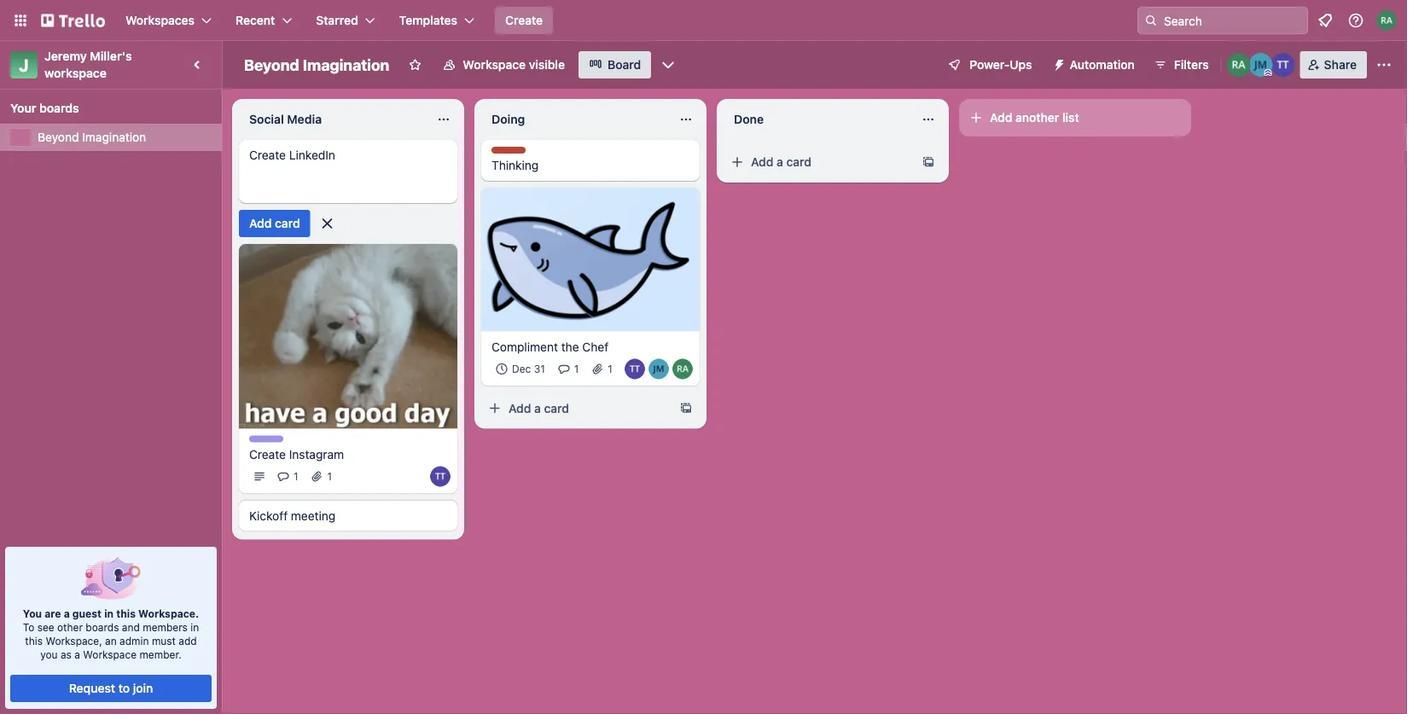 Task type: locate. For each thing, give the bounding box(es) containing it.
workspace down an
[[83, 649, 137, 661]]

board
[[608, 58, 641, 72]]

beyond down recent dropdown button
[[244, 55, 299, 74]]

workspace
[[44, 66, 107, 80]]

0 vertical spatial imagination
[[303, 55, 390, 74]]

1 horizontal spatial card
[[544, 401, 569, 415]]

boards up an
[[86, 621, 119, 633]]

0 horizontal spatial boards
[[39, 101, 79, 115]]

doing
[[492, 112, 525, 126]]

to
[[23, 621, 34, 633]]

0 horizontal spatial add a card button
[[481, 395, 673, 422]]

power-ups button
[[936, 51, 1043, 79]]

0 vertical spatial add a card
[[751, 155, 812, 169]]

thoughts
[[492, 148, 539, 160]]

filters
[[1174, 58, 1209, 72]]

automation button
[[1046, 51, 1145, 79]]

0 horizontal spatial this
[[25, 635, 43, 647]]

1 horizontal spatial add a card
[[751, 155, 812, 169]]

create up 'workspace visible'
[[505, 13, 543, 27]]

1 horizontal spatial workspace
[[463, 58, 526, 72]]

see
[[37, 621, 54, 633]]

1 horizontal spatial this
[[116, 608, 136, 620]]

0 horizontal spatial create from template… image
[[679, 402, 693, 415]]

you are a guest in this workspace. to see other boards and members in this workspace, an admin must add you as a workspace member.
[[23, 608, 199, 661]]

this down "to" in the left bottom of the page
[[25, 635, 43, 647]]

1 down the at the left of the page
[[574, 363, 579, 375]]

1 vertical spatial boards
[[86, 621, 119, 633]]

add a card button down 31
[[481, 395, 673, 422]]

beyond down the your boards
[[38, 130, 79, 144]]

you
[[40, 649, 58, 661]]

ruby anderson (rubyanderson7) image right open information menu image
[[1377, 10, 1397, 31]]

workspaces button
[[115, 7, 222, 34]]

1 horizontal spatial beyond
[[244, 55, 299, 74]]

workspace.
[[138, 608, 199, 620]]

imagination
[[303, 55, 390, 74], [82, 130, 146, 144]]

1 horizontal spatial create from template… image
[[922, 155, 935, 169]]

0 horizontal spatial in
[[104, 608, 114, 620]]

Board name text field
[[236, 51, 398, 79]]

imagination down your boards with 1 items element
[[82, 130, 146, 144]]

in
[[104, 608, 114, 620], [191, 621, 199, 633]]

0 vertical spatial in
[[104, 608, 114, 620]]

boards
[[39, 101, 79, 115], [86, 621, 119, 633]]

boards right your
[[39, 101, 79, 115]]

board link
[[579, 51, 651, 79]]

back to home image
[[41, 7, 105, 34]]

0 vertical spatial add a card button
[[724, 148, 915, 176]]

dec 31
[[512, 363, 545, 375]]

color: purple, title: none image
[[249, 436, 283, 442]]

0 vertical spatial terry turtle (terryturtle) image
[[625, 359, 645, 380]]

1 horizontal spatial beyond imagination
[[244, 55, 390, 74]]

workspace inside button
[[463, 58, 526, 72]]

visible
[[529, 58, 565, 72]]

add a card down done
[[751, 155, 812, 169]]

beyond imagination link
[[38, 129, 212, 146]]

are
[[45, 608, 61, 620]]

an
[[105, 635, 117, 647]]

0 vertical spatial create from template… image
[[922, 155, 935, 169]]

1 horizontal spatial create
[[505, 13, 543, 27]]

1 vertical spatial add a card button
[[481, 395, 673, 422]]

workspace inside you are a guest in this workspace. to see other boards and members in this workspace, an admin must add you as a workspace member.
[[83, 649, 137, 661]]

0 horizontal spatial terry turtle (terryturtle) image
[[430, 466, 451, 487]]

boards inside you are a guest in this workspace. to see other boards and members in this workspace, an admin must add you as a workspace member.
[[86, 621, 119, 633]]

this
[[116, 608, 136, 620], [25, 635, 43, 647]]

request
[[69, 681, 115, 696]]

1 horizontal spatial boards
[[86, 621, 119, 633]]

1 vertical spatial workspace
[[83, 649, 137, 661]]

create
[[505, 13, 543, 27], [249, 447, 286, 461]]

workspace,
[[46, 635, 102, 647]]

2 vertical spatial card
[[544, 401, 569, 415]]

0 horizontal spatial create
[[249, 447, 286, 461]]

Search field
[[1158, 8, 1307, 33]]

power-ups
[[970, 58, 1032, 72]]

create for create
[[505, 13, 543, 27]]

beyond inside board name text box
[[244, 55, 299, 74]]

member.
[[139, 649, 182, 661]]

add a card button
[[724, 148, 915, 176], [481, 395, 673, 422]]

this member is an admin of this board. image
[[1265, 69, 1272, 77]]

1 down create instagram
[[294, 471, 298, 483]]

1 vertical spatial create
[[249, 447, 286, 461]]

open information menu image
[[1348, 12, 1365, 29]]

admin
[[120, 635, 149, 647]]

0 vertical spatial create
[[505, 13, 543, 27]]

0 vertical spatial card
[[786, 155, 812, 169]]

this up 'and'
[[116, 608, 136, 620]]

beyond imagination
[[244, 55, 390, 74], [38, 130, 146, 144]]

create from template… image
[[922, 155, 935, 169], [679, 402, 693, 415]]

create down color: purple, title: none image
[[249, 447, 286, 461]]

1 horizontal spatial in
[[191, 621, 199, 633]]

to
[[118, 681, 130, 696]]

jeremy miller (jeremymiller198) image
[[649, 359, 669, 380]]

Enter a title for this card… text field
[[239, 140, 457, 203]]

ruby anderson (rubyanderson7) image
[[1377, 10, 1397, 31], [1227, 53, 1251, 77]]

add a card
[[751, 155, 812, 169], [509, 401, 569, 415]]

in right the guest
[[104, 608, 114, 620]]

request to join
[[69, 681, 153, 696]]

beyond
[[244, 55, 299, 74], [38, 130, 79, 144]]

workspaces
[[125, 13, 195, 27]]

1 horizontal spatial ruby anderson (rubyanderson7) image
[[1377, 10, 1397, 31]]

guest
[[72, 608, 102, 620]]

compliment the chef link
[[492, 339, 690, 356]]

add a card down 31
[[509, 401, 569, 415]]

show menu image
[[1376, 56, 1393, 73]]

workspace left visible
[[463, 58, 526, 72]]

0 vertical spatial ruby anderson (rubyanderson7) image
[[1377, 10, 1397, 31]]

1 vertical spatial add a card
[[509, 401, 569, 415]]

1 vertical spatial in
[[191, 621, 199, 633]]

thinking link
[[492, 157, 690, 174]]

workspace visible
[[463, 58, 565, 72]]

0 horizontal spatial workspace
[[83, 649, 137, 661]]

card down "done" text field on the right of page
[[786, 155, 812, 169]]

and
[[122, 621, 140, 633]]

Social Media text field
[[239, 106, 427, 133]]

power-
[[970, 58, 1010, 72]]

a
[[777, 155, 783, 169], [534, 401, 541, 415], [64, 608, 70, 620], [74, 649, 80, 661]]

ruby anderson (rubyanderson7) image left this member is an admin of this board. 'image' at the right top of the page
[[1227, 53, 1251, 77]]

dec
[[512, 363, 531, 375]]

beyond imagination down your boards with 1 items element
[[38, 130, 146, 144]]

1 vertical spatial imagination
[[82, 130, 146, 144]]

card
[[786, 155, 812, 169], [275, 216, 300, 230], [544, 401, 569, 415]]

add a card button down "done" text field on the right of page
[[724, 148, 915, 176]]

1
[[574, 363, 579, 375], [608, 363, 613, 375], [294, 471, 298, 483], [327, 471, 332, 483]]

2 horizontal spatial card
[[786, 155, 812, 169]]

1 vertical spatial beyond imagination
[[38, 130, 146, 144]]

workspace
[[463, 58, 526, 72], [83, 649, 137, 661]]

0 vertical spatial beyond
[[244, 55, 299, 74]]

imagination down starred dropdown button
[[303, 55, 390, 74]]

0 horizontal spatial add a card
[[509, 401, 569, 415]]

workspace visible button
[[432, 51, 575, 79]]

0 horizontal spatial ruby anderson (rubyanderson7) image
[[1227, 53, 1251, 77]]

workspace navigation collapse icon image
[[186, 53, 210, 77]]

1 vertical spatial ruby anderson (rubyanderson7) image
[[1227, 53, 1251, 77]]

create inside button
[[505, 13, 543, 27]]

instagram
[[289, 447, 344, 461]]

terry turtle (terryturtle) image
[[625, 359, 645, 380], [430, 466, 451, 487]]

ruby anderson (rubyanderson7) image
[[673, 359, 693, 380]]

0 horizontal spatial card
[[275, 216, 300, 230]]

1 horizontal spatial imagination
[[303, 55, 390, 74]]

request to join button
[[10, 675, 211, 702]]

list
[[1063, 111, 1079, 125]]

card left cancel image
[[275, 216, 300, 230]]

starred button
[[306, 7, 385, 34]]

beyond imagination down starred
[[244, 55, 390, 74]]

1 vertical spatial beyond
[[38, 130, 79, 144]]

0 vertical spatial workspace
[[463, 58, 526, 72]]

0 vertical spatial beyond imagination
[[244, 55, 390, 74]]

card down 31
[[544, 401, 569, 415]]

starred
[[316, 13, 358, 27]]

add
[[990, 111, 1013, 125], [751, 155, 774, 169], [249, 216, 272, 230], [509, 401, 531, 415]]

in up add
[[191, 621, 199, 633]]

social
[[249, 112, 284, 126]]

Done text field
[[724, 106, 911, 133]]

Dec 31 checkbox
[[492, 359, 550, 380]]

the
[[561, 340, 579, 354]]

1 vertical spatial this
[[25, 635, 43, 647]]

1 vertical spatial create from template… image
[[679, 402, 693, 415]]

1 horizontal spatial add a card button
[[724, 148, 915, 176]]

filters button
[[1149, 51, 1214, 79]]



Task type: describe. For each thing, give the bounding box(es) containing it.
thoughts thinking
[[492, 148, 539, 172]]

primary element
[[0, 0, 1407, 41]]

add card button
[[239, 210, 310, 237]]

add another list button
[[959, 99, 1191, 137]]

templates button
[[389, 7, 485, 34]]

create instagram
[[249, 447, 344, 461]]

kickoff
[[249, 509, 288, 523]]

share
[[1324, 58, 1357, 72]]

imagination inside board name text box
[[303, 55, 390, 74]]

kickoff meeting link
[[249, 507, 447, 524]]

add left another
[[990, 111, 1013, 125]]

chef
[[582, 340, 609, 354]]

recent button
[[225, 7, 302, 34]]

kickoff meeting
[[249, 509, 336, 523]]

add down done
[[751, 155, 774, 169]]

miller's
[[90, 49, 132, 63]]

done
[[734, 112, 764, 126]]

your boards
[[10, 101, 79, 115]]

Doing text field
[[481, 106, 669, 133]]

jeremy
[[44, 49, 87, 63]]

your boards with 1 items element
[[10, 98, 203, 119]]

other
[[57, 621, 83, 633]]

recent
[[236, 13, 275, 27]]

social media
[[249, 112, 322, 126]]

a down 31
[[534, 401, 541, 415]]

1 down instagram
[[327, 471, 332, 483]]

create from template… image for done
[[922, 155, 935, 169]]

a right are
[[64, 608, 70, 620]]

0 notifications image
[[1315, 10, 1336, 31]]

add down 'dec 31' option
[[509, 401, 531, 415]]

add a card for done
[[751, 155, 812, 169]]

add a card button for doing
[[481, 395, 673, 422]]

beyond imagination inside board name text box
[[244, 55, 390, 74]]

compliment the chef
[[492, 340, 609, 354]]

cancel image
[[319, 215, 336, 232]]

a down "done" text field on the right of page
[[777, 155, 783, 169]]

1 vertical spatial terry turtle (terryturtle) image
[[430, 466, 451, 487]]

0 horizontal spatial beyond
[[38, 130, 79, 144]]

automation
[[1070, 58, 1135, 72]]

templates
[[399, 13, 457, 27]]

members
[[143, 621, 188, 633]]

jeremy miller's workspace
[[44, 49, 135, 80]]

add a card for doing
[[509, 401, 569, 415]]

create from template… image for doing
[[679, 402, 693, 415]]

you
[[23, 608, 42, 620]]

0 horizontal spatial beyond imagination
[[38, 130, 146, 144]]

card for done
[[786, 155, 812, 169]]

ups
[[1010, 58, 1032, 72]]

media
[[287, 112, 322, 126]]

another
[[1016, 111, 1059, 125]]

jeremy miller (jeremymiller198) image
[[1249, 53, 1273, 77]]

1 down chef
[[608, 363, 613, 375]]

31
[[534, 363, 545, 375]]

color: bold red, title: "thoughts" element
[[492, 147, 539, 160]]

must
[[152, 635, 176, 647]]

search image
[[1144, 14, 1158, 27]]

terry turtle (terryturtle) image
[[1271, 53, 1295, 77]]

sm image
[[1046, 51, 1070, 75]]

1 horizontal spatial terry turtle (terryturtle) image
[[625, 359, 645, 380]]

add left cancel image
[[249, 216, 272, 230]]

1 vertical spatial card
[[275, 216, 300, 230]]

join
[[133, 681, 153, 696]]

as
[[61, 649, 72, 661]]

add
[[179, 635, 197, 647]]

share button
[[1300, 51, 1367, 79]]

your
[[10, 101, 36, 115]]

meeting
[[291, 509, 336, 523]]

create instagram link
[[249, 446, 447, 463]]

card for doing
[[544, 401, 569, 415]]

0 vertical spatial this
[[116, 608, 136, 620]]

compliment
[[492, 340, 558, 354]]

create for create instagram
[[249, 447, 286, 461]]

0 horizontal spatial imagination
[[82, 130, 146, 144]]

j
[[19, 55, 29, 75]]

customize views image
[[660, 56, 677, 73]]

add card
[[249, 216, 300, 230]]

add another list
[[990, 111, 1079, 125]]

add a card button for done
[[724, 148, 915, 176]]

star or unstar board image
[[408, 58, 422, 72]]

a right as
[[74, 649, 80, 661]]

0 vertical spatial boards
[[39, 101, 79, 115]]

thinking
[[492, 158, 539, 172]]

create button
[[495, 7, 553, 34]]



Task type: vqa. For each thing, say whether or not it's contained in the screenshot.
"Workspace"
yes



